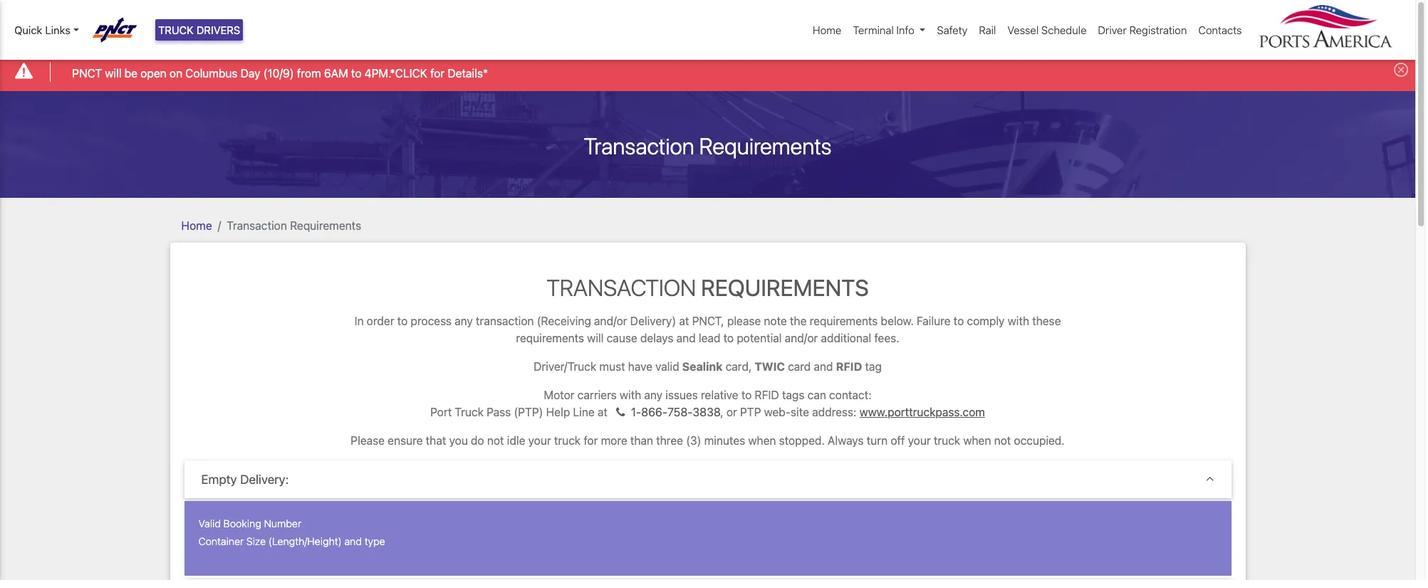 Task type: locate. For each thing, give the bounding box(es) containing it.
to
[[351, 67, 362, 79], [397, 315, 408, 328], [954, 315, 964, 328], [723, 332, 734, 345], [741, 389, 752, 402]]

1 horizontal spatial truck
[[934, 435, 960, 447]]

0 horizontal spatial your
[[528, 435, 551, 447]]

requirements
[[810, 315, 878, 328], [516, 332, 584, 345]]

0 horizontal spatial home
[[181, 219, 212, 232]]

when down ptp
[[748, 435, 776, 447]]

will left the cause
[[587, 332, 604, 345]]

any inside motor carriers with any issues relative to rfid tags can contact: port truck pass (ptp) help line at
[[644, 389, 663, 402]]

the
[[790, 315, 807, 328]]

potential
[[737, 332, 782, 345]]

2 vertical spatial and
[[344, 535, 362, 548]]

0 horizontal spatial any
[[455, 315, 473, 328]]

1 horizontal spatial with
[[1008, 315, 1029, 328]]

0 vertical spatial any
[[455, 315, 473, 328]]

will left be
[[105, 67, 122, 79]]

pnct will be open on columbus day (10/9) from 6am to 4pm.*click for details* alert
[[0, 52, 1415, 91]]

site
[[791, 406, 809, 419]]

motor carriers with any issues relative to rfid tags can contact: port truck pass (ptp) help line at
[[430, 389, 872, 419]]

and left type
[[344, 535, 362, 548]]

0 horizontal spatial at
[[598, 406, 608, 419]]

1 horizontal spatial will
[[587, 332, 604, 345]]

0 horizontal spatial when
[[748, 435, 776, 447]]

drivers
[[196, 23, 240, 36]]

rfid up web-
[[755, 389, 779, 402]]

6am
[[324, 67, 348, 79]]

to right 6am
[[351, 67, 362, 79]]

1 vertical spatial home link
[[181, 219, 212, 232]]

off
[[891, 435, 905, 447]]

stopped.
[[779, 435, 825, 447]]

requirements up additional
[[810, 315, 878, 328]]

2 vertical spatial transaction
[[547, 274, 696, 301]]

line
[[573, 406, 595, 419]]

1 vertical spatial requirements
[[290, 219, 361, 232]]

2 truck from the left
[[934, 435, 960, 447]]

1 vertical spatial any
[[644, 389, 663, 402]]

1 horizontal spatial home link
[[807, 16, 847, 44]]

0 vertical spatial home
[[813, 23, 842, 36]]

truck right port
[[455, 406, 484, 419]]

delays
[[640, 332, 673, 345]]

home link
[[807, 16, 847, 44], [181, 219, 212, 232]]

empty delivery:
[[201, 472, 289, 487]]

and inside valid booking number container size (length/height) and type
[[344, 535, 362, 548]]

not right the do
[[487, 435, 504, 447]]

requirements
[[699, 132, 832, 159], [290, 219, 361, 232], [701, 274, 869, 301]]

number
[[264, 518, 301, 530]]

will inside in order to process any transaction (receiving and/or delivery) at pnct, please note the requirements below. failure to comply with these requirements will cause delays and lead to potential and/or additional fees.
[[587, 332, 604, 345]]

0 vertical spatial for
[[430, 67, 445, 79]]

and/or
[[594, 315, 627, 328], [785, 332, 818, 345]]

tag
[[865, 360, 882, 373]]

to right failure
[[954, 315, 964, 328]]

1 horizontal spatial when
[[963, 435, 991, 447]]

rfid
[[836, 360, 862, 373], [755, 389, 779, 402]]

with up 1-
[[620, 389, 641, 402]]

0 horizontal spatial and
[[344, 535, 362, 548]]

0 vertical spatial will
[[105, 67, 122, 79]]

for left more
[[584, 435, 598, 447]]

any up 866-
[[644, 389, 663, 402]]

when down www.porttruckpass.com link
[[963, 435, 991, 447]]

will inside pnct will be open on columbus day (10/9) from 6am to 4pm.*click for details* link
[[105, 67, 122, 79]]

open
[[141, 67, 166, 79]]

delivery)
[[630, 315, 676, 328]]

2 vertical spatial transaction requirements
[[547, 274, 869, 301]]

contacts
[[1198, 23, 1242, 36]]

1 horizontal spatial at
[[679, 315, 689, 328]]

fees.
[[874, 332, 899, 345]]

0 horizontal spatial not
[[487, 435, 504, 447]]

driver registration
[[1098, 23, 1187, 36]]

1 vertical spatial and/or
[[785, 332, 818, 345]]

1 vertical spatial for
[[584, 435, 598, 447]]

1 vertical spatial and
[[814, 360, 833, 373]]

1 your from the left
[[528, 435, 551, 447]]

at inside in order to process any transaction (receiving and/or delivery) at pnct, please note the requirements below. failure to comply with these requirements will cause delays and lead to potential and/or additional fees.
[[679, 315, 689, 328]]

1 horizontal spatial and/or
[[785, 332, 818, 345]]

1 horizontal spatial truck
[[455, 406, 484, 419]]

1 horizontal spatial your
[[908, 435, 931, 447]]

relative
[[701, 389, 738, 402]]

0 horizontal spatial requirements
[[516, 332, 584, 345]]

transaction
[[584, 132, 694, 159], [227, 219, 287, 232], [547, 274, 696, 301]]

to up ptp
[[741, 389, 752, 402]]

1 vertical spatial with
[[620, 389, 641, 402]]

idle
[[507, 435, 525, 447]]

issues
[[666, 389, 698, 402]]

truck
[[158, 23, 194, 36], [455, 406, 484, 419]]

pnct will be open on columbus day (10/9) from 6am to 4pm.*click for details* link
[[72, 65, 488, 82]]

1 horizontal spatial for
[[584, 435, 598, 447]]

1 vertical spatial at
[[598, 406, 608, 419]]

driver
[[1098, 23, 1127, 36]]

additional
[[821, 332, 871, 345]]

truck left drivers
[[158, 23, 194, 36]]

(length/height)
[[268, 535, 342, 548]]

and
[[676, 332, 696, 345], [814, 360, 833, 373], [344, 535, 362, 548]]

any
[[455, 315, 473, 328], [644, 389, 663, 402]]

your
[[528, 435, 551, 447], [908, 435, 931, 447]]

0 horizontal spatial truck
[[554, 435, 581, 447]]

0 vertical spatial with
[[1008, 315, 1029, 328]]

1-866-758-3838 link
[[611, 406, 720, 419]]

0 horizontal spatial with
[[620, 389, 641, 402]]

0 horizontal spatial home link
[[181, 219, 212, 232]]

1 vertical spatial transaction requirements
[[227, 219, 361, 232]]

1 horizontal spatial not
[[994, 435, 1011, 447]]

with inside in order to process any transaction (receiving and/or delivery) at pnct, please note the requirements below. failure to comply with these requirements will cause delays and lead to potential and/or additional fees.
[[1008, 315, 1029, 328]]

vessel schedule link
[[1002, 16, 1092, 44]]

terminal
[[853, 23, 894, 36]]

columbus
[[185, 67, 238, 79]]

at down the 'carriers'
[[598, 406, 608, 419]]

0 horizontal spatial rfid
[[755, 389, 779, 402]]

transaction requirements
[[584, 132, 832, 159], [227, 219, 361, 232], [547, 274, 869, 301]]

vessel
[[1007, 23, 1039, 36]]

at left pnct,
[[679, 315, 689, 328]]

(3)
[[686, 435, 701, 447]]

any right process
[[455, 315, 473, 328]]

will
[[105, 67, 122, 79], [587, 332, 604, 345]]

with left these
[[1008, 315, 1029, 328]]

0 horizontal spatial and/or
[[594, 315, 627, 328]]

0 vertical spatial rfid
[[836, 360, 862, 373]]

0 vertical spatial transaction requirements
[[584, 132, 832, 159]]

truck down www.porttruckpass.com link
[[934, 435, 960, 447]]

from
[[297, 67, 321, 79]]

your right off
[[908, 435, 931, 447]]

866-
[[641, 406, 668, 419]]

not left the occupied.
[[994, 435, 1011, 447]]

1 horizontal spatial and
[[676, 332, 696, 345]]

when
[[748, 435, 776, 447], [963, 435, 991, 447]]

1 when from the left
[[748, 435, 776, 447]]

for left "details*"
[[430, 67, 445, 79]]

1 vertical spatial truck
[[455, 406, 484, 419]]

tags
[[782, 389, 805, 402]]

motor
[[544, 389, 575, 402]]

1 horizontal spatial home
[[813, 23, 842, 36]]

schedule
[[1041, 23, 1087, 36]]

pnct,
[[692, 315, 724, 328]]

0 horizontal spatial for
[[430, 67, 445, 79]]

0 vertical spatial at
[[679, 315, 689, 328]]

rfid left 'tag'
[[836, 360, 862, 373]]

1 vertical spatial rfid
[[755, 389, 779, 402]]

1 horizontal spatial requirements
[[810, 315, 878, 328]]

truck down help
[[554, 435, 581, 447]]

vessel schedule
[[1007, 23, 1087, 36]]

0 vertical spatial home link
[[807, 16, 847, 44]]

safety
[[937, 23, 968, 36]]

0 vertical spatial and
[[676, 332, 696, 345]]

1 horizontal spatial any
[[644, 389, 663, 402]]

and/or up the cause
[[594, 315, 627, 328]]

1 vertical spatial will
[[587, 332, 604, 345]]

be
[[124, 67, 138, 79]]

turn
[[867, 435, 888, 447]]

truck
[[554, 435, 581, 447], [934, 435, 960, 447]]

0 horizontal spatial will
[[105, 67, 122, 79]]

and/or down the
[[785, 332, 818, 345]]

2 your from the left
[[908, 435, 931, 447]]

requirements down (receiving
[[516, 332, 584, 345]]

2 not from the left
[[994, 435, 1011, 447]]

0 vertical spatial truck
[[158, 23, 194, 36]]

have
[[628, 360, 652, 373]]

0 vertical spatial and/or
[[594, 315, 627, 328]]

your right 'idle'
[[528, 435, 551, 447]]

and left lead
[[676, 332, 696, 345]]

with
[[1008, 315, 1029, 328], [620, 389, 641, 402]]

and right card
[[814, 360, 833, 373]]

to inside pnct will be open on columbus day (10/9) from 6am to 4pm.*click for details* link
[[351, 67, 362, 79]]

day
[[241, 67, 260, 79]]



Task type: vqa. For each thing, say whether or not it's contained in the screenshot.
processing
no



Task type: describe. For each thing, give the bounding box(es) containing it.
(10/9)
[[263, 67, 294, 79]]

close image
[[1394, 63, 1408, 77]]

can
[[808, 389, 826, 402]]

1 vertical spatial transaction
[[227, 219, 287, 232]]

terminal info link
[[847, 16, 931, 44]]

ensure
[[388, 435, 423, 447]]

process
[[411, 315, 452, 328]]

type
[[365, 535, 385, 548]]

1-866-758-3838
[[628, 406, 720, 419]]

rfid inside motor carriers with any issues relative to rfid tags can contact: port truck pass (ptp) help line at
[[755, 389, 779, 402]]

any inside in order to process any transaction (receiving and/or delivery) at pnct, please note the requirements below. failure to comply with these requirements will cause delays and lead to potential and/or additional fees.
[[455, 315, 473, 328]]

758-
[[668, 406, 693, 419]]

pnct
[[72, 67, 102, 79]]

rail
[[979, 23, 996, 36]]

contacts link
[[1193, 16, 1248, 44]]

www.porttruckpass.com link
[[860, 406, 985, 419]]

or
[[726, 406, 737, 419]]

3838
[[693, 406, 720, 419]]

card
[[788, 360, 811, 373]]

valid
[[655, 360, 679, 373]]

to right order
[[397, 315, 408, 328]]

quick
[[14, 23, 42, 36]]

to right lead
[[723, 332, 734, 345]]

port
[[430, 406, 452, 419]]

at inside motor carriers with any issues relative to rfid tags can contact: port truck pass (ptp) help line at
[[598, 406, 608, 419]]

you
[[449, 435, 468, 447]]

safety link
[[931, 16, 973, 44]]

links
[[45, 23, 70, 36]]

booking
[[223, 518, 261, 530]]

0 vertical spatial transaction
[[584, 132, 694, 159]]

truck drivers
[[158, 23, 240, 36]]

card,
[[726, 360, 752, 373]]

phone image
[[616, 407, 625, 418]]

info
[[896, 23, 914, 36]]

on
[[169, 67, 182, 79]]

1 vertical spatial home
[[181, 219, 212, 232]]

below.
[[881, 315, 914, 328]]

transaction
[[476, 315, 534, 328]]

lead
[[699, 332, 720, 345]]

container
[[198, 535, 244, 548]]

that
[[426, 435, 446, 447]]

0 horizontal spatial truck
[[158, 23, 194, 36]]

1-
[[631, 406, 641, 419]]

valid
[[198, 518, 221, 530]]

than
[[630, 435, 653, 447]]

please
[[727, 315, 761, 328]]

and inside in order to process any transaction (receiving and/or delivery) at pnct, please note the requirements below. failure to comply with these requirements will cause delays and lead to potential and/or additional fees.
[[676, 332, 696, 345]]

please
[[351, 435, 385, 447]]

always
[[828, 435, 864, 447]]

terminal info
[[853, 23, 914, 36]]

registration
[[1129, 23, 1187, 36]]

failure
[[917, 315, 951, 328]]

(receiving
[[537, 315, 591, 328]]

1 truck from the left
[[554, 435, 581, 447]]

do
[[471, 435, 484, 447]]

2 horizontal spatial and
[[814, 360, 833, 373]]

empty delivery: link
[[201, 472, 1214, 487]]

help
[[546, 406, 570, 419]]

occupied.
[[1014, 435, 1065, 447]]

,
[[720, 406, 723, 419]]

quick links link
[[14, 22, 79, 38]]

these
[[1032, 315, 1061, 328]]

three
[[656, 435, 683, 447]]

carriers
[[578, 389, 617, 402]]

pass
[[487, 406, 511, 419]]

4pm.*click
[[364, 67, 427, 79]]

2 vertical spatial requirements
[[701, 274, 869, 301]]

pnct will be open on columbus day (10/9) from 6am to 4pm.*click for details*
[[72, 67, 488, 79]]

details*
[[448, 67, 488, 79]]

twic
[[755, 360, 785, 373]]

please ensure that you do not idle your truck for more than three (3) minutes when stopped. always turn off your truck when not occupied.
[[351, 435, 1065, 447]]

in order to process any transaction (receiving and/or delivery) at pnct, please note the requirements below. failure to comply with these requirements will cause delays and lead to potential and/or additional fees.
[[354, 315, 1061, 345]]

valid booking number container size (length/height) and type
[[198, 518, 385, 548]]

empty delivery: tab panel
[[184, 502, 1231, 579]]

more
[[601, 435, 627, 447]]

1 horizontal spatial rfid
[[836, 360, 862, 373]]

minutes
[[704, 435, 745, 447]]

1 vertical spatial requirements
[[516, 332, 584, 345]]

comply
[[967, 315, 1005, 328]]

, or ptp web-site address: www.porttruckpass.com
[[720, 406, 985, 419]]

driver/truck
[[534, 360, 596, 373]]

web-
[[764, 406, 791, 419]]

www.porttruckpass.com
[[860, 406, 985, 419]]

0 vertical spatial requirements
[[699, 132, 832, 159]]

truck drivers link
[[155, 19, 243, 41]]

1 not from the left
[[487, 435, 504, 447]]

address:
[[812, 406, 857, 419]]

in
[[354, 315, 364, 328]]

sealink
[[682, 360, 723, 373]]

0 vertical spatial requirements
[[810, 315, 878, 328]]

driver/truck must have valid sealink card, twic card and rfid tag
[[534, 360, 882, 373]]

for inside alert
[[430, 67, 445, 79]]

2 when from the left
[[963, 435, 991, 447]]

note
[[764, 315, 787, 328]]

delivery:
[[240, 472, 289, 487]]

driver registration link
[[1092, 16, 1193, 44]]

truck inside motor carriers with any issues relative to rfid tags can contact: port truck pass (ptp) help line at
[[455, 406, 484, 419]]

to inside motor carriers with any issues relative to rfid tags can contact: port truck pass (ptp) help line at
[[741, 389, 752, 402]]

size
[[246, 535, 266, 548]]

rail link
[[973, 16, 1002, 44]]

angle down image
[[1206, 472, 1214, 485]]

with inside motor carriers with any issues relative to rfid tags can contact: port truck pass (ptp) help line at
[[620, 389, 641, 402]]

empty delivery: tab list
[[184, 461, 1231, 581]]



